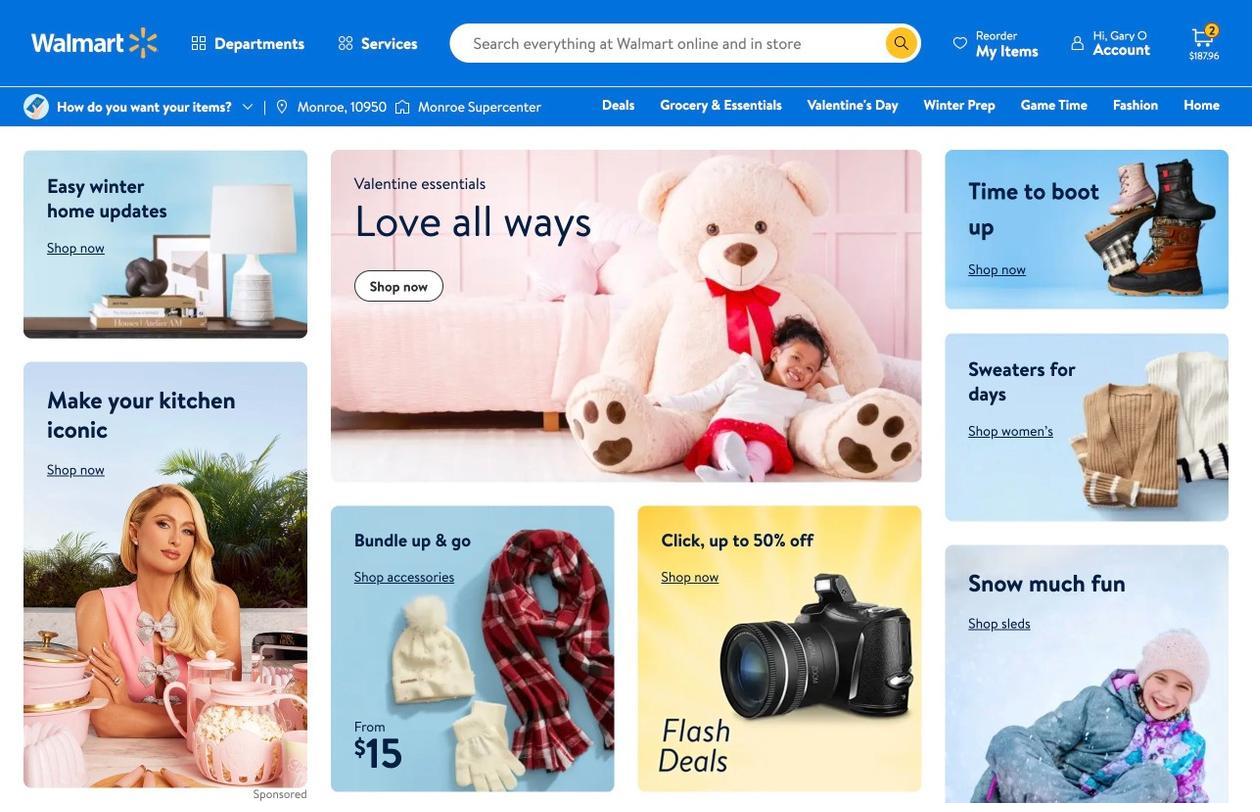 Task type: describe. For each thing, give the bounding box(es) containing it.
0 horizontal spatial  image
[[24, 94, 49, 119]]

from dollar 15 null group
[[331, 717, 403, 792]]

1 horizontal spatial  image
[[274, 99, 290, 115]]

Search search field
[[450, 24, 921, 63]]

clear search field text image
[[863, 35, 878, 51]]



Task type: vqa. For each thing, say whether or not it's contained in the screenshot.
1st Icon for Continue Arrow from right
no



Task type: locate. For each thing, give the bounding box(es) containing it.
2 horizontal spatial  image
[[395, 97, 410, 117]]

Walmart Site-Wide search field
[[450, 24, 921, 63]]

search icon image
[[894, 35, 910, 51]]

 image
[[24, 94, 49, 119], [395, 97, 410, 117], [274, 99, 290, 115]]

walmart image
[[31, 27, 159, 59]]



